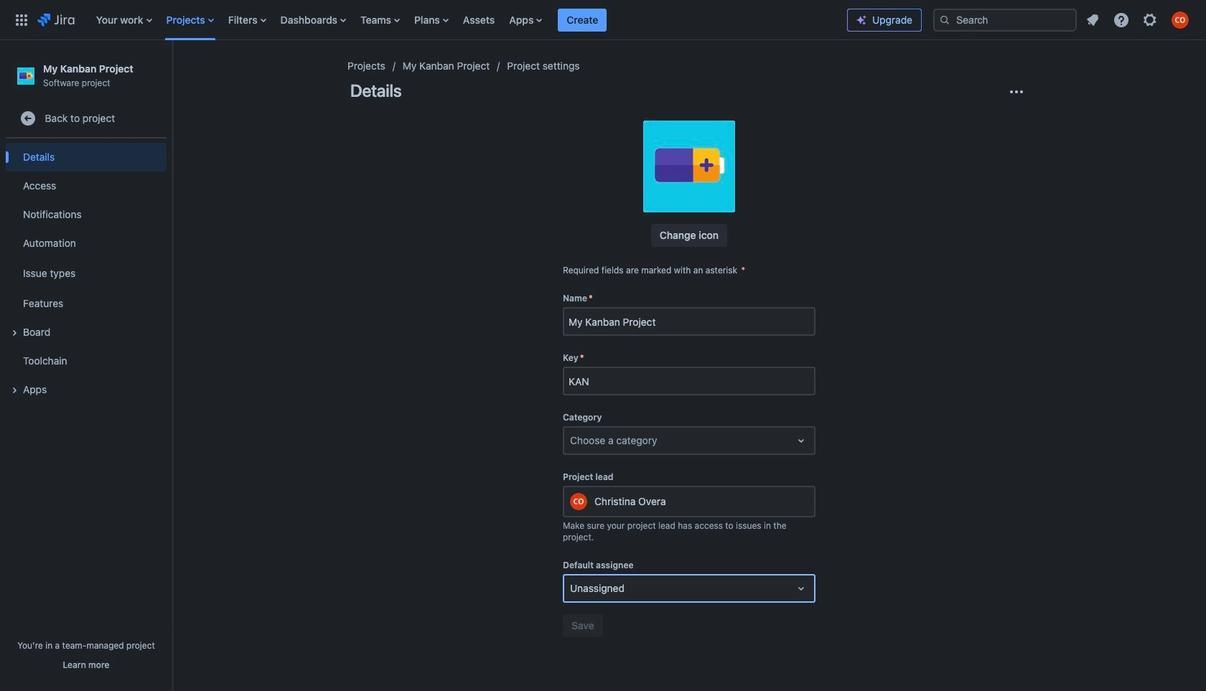 Task type: vqa. For each thing, say whether or not it's contained in the screenshot.
Settings icon
yes



Task type: describe. For each thing, give the bounding box(es) containing it.
project avatar image
[[644, 121, 736, 213]]

1 horizontal spatial list
[[1081, 7, 1198, 33]]

sidebar navigation image
[[157, 57, 188, 86]]

help image
[[1114, 11, 1131, 28]]

appswitcher icon image
[[13, 11, 30, 28]]

search image
[[940, 14, 951, 26]]

notifications image
[[1085, 11, 1102, 28]]

sidebar element
[[0, 40, 172, 692]]

expand image
[[6, 325, 23, 342]]

expand image
[[6, 382, 23, 400]]



Task type: locate. For each thing, give the bounding box(es) containing it.
group
[[6, 139, 167, 409]]

settings image
[[1142, 11, 1160, 28]]

0 horizontal spatial list
[[89, 0, 848, 40]]

list
[[89, 0, 848, 40], [1081, 7, 1198, 33]]

open image
[[793, 433, 810, 450], [793, 581, 810, 598]]

1 vertical spatial open image
[[793, 581, 810, 598]]

list item
[[558, 0, 607, 40]]

0 vertical spatial open image
[[793, 433, 810, 450]]

more image
[[1009, 83, 1026, 101]]

jira image
[[37, 11, 75, 28], [37, 11, 75, 28]]

group inside sidebar element
[[6, 139, 167, 409]]

1 open image from the top
[[793, 433, 810, 450]]

your profile and settings image
[[1172, 11, 1190, 28]]

None text field
[[570, 434, 573, 448]]

banner
[[0, 0, 1207, 40]]

primary element
[[9, 0, 848, 40]]

2 open image from the top
[[793, 581, 810, 598]]

None field
[[565, 309, 815, 335], [565, 369, 815, 394], [565, 309, 815, 335], [565, 369, 815, 394]]

None search field
[[934, 8, 1078, 31]]

Search field
[[934, 8, 1078, 31]]



